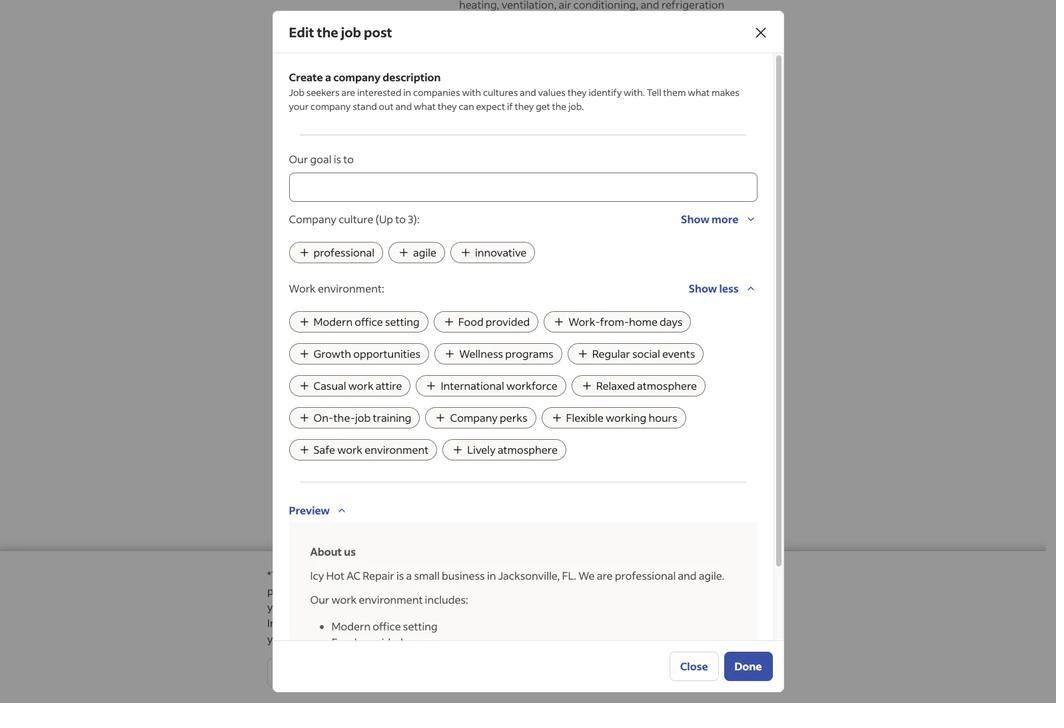 Task type: describe. For each thing, give the bounding box(es) containing it.
the inside this is an openai-powered job description. it uses information from your job, including job title, (hvac service technician) and your location, (jacksonville, fl). by using the content, you adopt it as your own and are responsible for making it true, appropriate and compliant with applicable laws.
[[507, 223, 520, 233]]

add
[[478, 264, 498, 278]]

are up "reviewed" on the bottom of page
[[597, 569, 613, 583]]

job left training
[[355, 411, 371, 425]]

and up . you consent to indeed informing a user that you have opened, viewed or made a decision regarding the user's application.
[[515, 600, 533, 614]]

the inside create a company description job seekers are interested in companies with cultures and values they identify with. tell them what makes your company stand out and what they can expect if they get the job.
[[552, 100, 567, 113]]

create a company description job seekers are interested in companies with cultures and values they identify with. tell them what makes your company stand out and what they can expect if they get the job.
[[289, 70, 740, 113]]

hot
[[326, 569, 345, 583]]

1 horizontal spatial resume
[[577, 450, 614, 464]]

have inside *the numbers provided are estimates based on past performance and do not guarantee future performance. by selecting confirm, you agree that you have reviewed and edited this job post to reflect your requirements, and that this job will be posted and applications will be processed in accordance with indeed's
[[535, 584, 559, 598]]

work
[[289, 281, 316, 295]]

repair
[[363, 569, 394, 583]]

your up own
[[639, 211, 656, 221]]

reviewed
[[561, 584, 606, 598]]

0 vertical spatial .
[[594, 133, 596, 146]]

work-
[[569, 315, 600, 329]]

easily
[[570, 292, 597, 306]]

your up units
[[532, 105, 552, 118]]

add optional information
[[478, 264, 602, 278]]

0 vertical spatial professional
[[314, 245, 375, 259]]

as inside this is an openai-powered job description. it uses information from your job, including job title, (hvac service technician) and your location, (jacksonville, fl). by using the content, you adopt it as your own and are responsible for making it true, appropriate and compliant with applicable laws.
[[599, 223, 607, 233]]

necessary
[[509, 45, 559, 59]]

are inside no, people with a criminal record are not encouraged to apply
[[622, 636, 638, 650]]

work for casual work attire
[[348, 379, 374, 393]]

and down the such
[[703, 109, 722, 123]]

icy
[[310, 569, 324, 583]]

give
[[459, 450, 481, 464]]

openai-
[[494, 199, 526, 209]]

company for company description
[[289, 263, 338, 277]]

criminal
[[546, 636, 585, 650]]

them
[[663, 86, 686, 99]]

on for we tailored your job description based on the
[[648, 105, 660, 118]]

to inside no, people with a criminal record are not encouraged to apply
[[459, 652, 470, 666]]

a left small
[[406, 569, 412, 583]]

job up the using
[[495, 211, 507, 221]]

0 vertical spatial company
[[333, 70, 381, 84]]

work for safe work environment
[[337, 443, 363, 457]]

and left do
[[591, 568, 610, 582]]

each
[[639, 501, 663, 515]]

description up environment:
[[340, 263, 398, 277]]

our goal is to
[[289, 152, 354, 166]]

confirm button
[[695, 658, 779, 687]]

0 vertical spatial it
[[593, 223, 598, 233]]

work inside - follow blueprints, schematics, and technical manuals to perform installations and repairs - maintain accurate records of work performed and materials used
[[609, 221, 634, 235]]

work environment:
[[289, 281, 384, 295]]

on for *the numbers provided are estimates based on past performance and do not guarantee future performance. by selecting confirm, you agree that you have reviewed and edited this job post to reflect your requirements, and that this job will be posted and applications will be processed in accordance with indeed's
[[485, 568, 498, 582]]

and down selecting
[[363, 600, 382, 614]]

your inside *the numbers provided are estimates based on past performance and do not guarantee future performance. by selecting confirm, you agree that you have reviewed and edited this job post to reflect your requirements, and that this job will be posted and applications will be processed in accordance with indeed's
[[267, 600, 290, 614]]

a inside create a company description job seekers are interested in companies with cultures and values they identify with. tell them what makes your company stand out and what they can expect if they get the job.
[[325, 70, 331, 84]]

and inside this feature helps you easily and quickly create a company description to attract quality candidates.
[[599, 292, 618, 306]]

contact for candidates contact you (phone)
[[349, 593, 388, 607]]

email
[[459, 415, 486, 429]]

to left 3):
[[395, 212, 406, 226]]

technical
[[637, 189, 681, 203]]

agree
[[462, 584, 490, 598]]

repair,
[[500, 93, 531, 107]]

company culture (up to 3):
[[289, 212, 420, 226]]

to inside *the numbers provided are estimates based on past performance and do not guarantee future performance. by selecting confirm, you agree that you have reviewed and edited this job post to reflect your requirements, and that this job will be posted and applications will be processed in accordance with indeed's
[[725, 584, 735, 598]]

growth
[[314, 347, 351, 361]]

or
[[394, 632, 405, 646]]

quickly
[[620, 292, 655, 306]]

2 horizontal spatial they
[[568, 86, 587, 99]]

an for send
[[509, 501, 521, 515]]

to left include
[[518, 450, 529, 464]]

and up systems
[[608, 61, 626, 75]]

chance
[[310, 635, 347, 649]]

installations
[[515, 205, 574, 219]]

office for modern office setting food provided
[[373, 619, 401, 633]]

someone
[[459, 517, 505, 531]]

show full description button
[[459, 43, 567, 72]]

you down jacksonville,
[[515, 584, 533, 598]]

2 vertical spatial is
[[397, 569, 404, 583]]

edit the job post
[[289, 23, 392, 41]]

0 horizontal spatial hvac/r
[[541, 77, 580, 91]]

encouraged
[[659, 636, 719, 650]]

working
[[606, 411, 647, 425]]

you inside this is an openai-powered job description. it uses information from your job, including job title, (hvac service technician) and your location, (jacksonville, fl). by using the content, you adopt it as your own and are responsible for making it true, appropriate and compliant with applicable laws.
[[554, 223, 568, 233]]

chevron down image
[[744, 213, 758, 226]]

diagnose
[[466, 29, 513, 43]]

environment:
[[318, 281, 384, 295]]

email
[[573, 501, 600, 515]]

not inside *the numbers provided are estimates based on past performance and do not guarantee future performance. by selecting confirm, you agree that you have reviewed and edited this job post to reflect your requirements, and that this job will be posted and applications will be processed in accordance with indeed's
[[627, 568, 644, 582]]

events
[[663, 347, 695, 361]]

get
[[536, 100, 550, 113]]

job.
[[569, 100, 584, 113]]

2 be from the left
[[616, 600, 628, 614]]

your inside create a company description job seekers are interested in companies with cultures and values they identify with. tell them what makes your company stand out and what they can expect if they get the job.
[[289, 100, 309, 113]]

0 horizontal spatial is
[[334, 152, 341, 166]]

1 vertical spatial this
[[407, 600, 425, 614]]

job down confirm,
[[427, 600, 443, 614]]

out
[[379, 100, 394, 113]]

company for company perks
[[450, 411, 498, 425]]

you inside candidates contact you (email)
[[390, 550, 409, 564]]

values
[[538, 86, 566, 99]]

food inside modern office setting food provided
[[332, 635, 357, 649]]

have inside . you consent to indeed informing a user that you have opened, viewed or made a decision regarding the user's application.
[[288, 632, 312, 646]]

goal
[[310, 152, 332, 166]]

create
[[289, 70, 323, 84]]

1 horizontal spatial they
[[515, 100, 534, 113]]

atmosphere for lively atmosphere
[[498, 443, 558, 457]]

and down adopt
[[559, 235, 573, 245]]

setting for modern office setting
[[385, 315, 420, 329]]

by
[[395, 414, 407, 428]]

. inside . you consent to indeed informing a user that you have opened, viewed or made a decision regarding the user's application.
[[551, 616, 554, 630]]

post inside edit the job post dialog
[[364, 23, 392, 41]]

1 vertical spatial hvac/r
[[599, 93, 638, 107]]

(up
[[376, 212, 393, 226]]

contact for candidates contact you (email)
[[349, 550, 388, 564]]

chevron up image for show less
[[744, 282, 758, 295]]

0 vertical spatial provided
[[486, 315, 530, 329]]

environment for our work environment includes:
[[359, 593, 423, 607]]

0 vertical spatial this
[[663, 584, 681, 598]]

and down (jacksonville,
[[692, 221, 711, 235]]

description inside this feature helps you easily and quickly create a company description to attract quality candidates.
[[459, 308, 515, 322]]

0 vertical spatial applications
[[330, 414, 393, 428]]

close button
[[670, 652, 719, 681]]

1 horizontal spatial what
[[688, 86, 710, 99]]

preview button
[[289, 499, 349, 523]]

your right of
[[609, 223, 626, 233]]

repairs inside - follow blueprints, schematics, and technical manuals to perform installations and repairs - maintain accurate records of work performed and materials used
[[597, 205, 632, 219]]

provided inside modern office setting food provided
[[359, 635, 403, 649]]

edit fair chance hiring element
[[449, 629, 758, 673]]

modern office setting
[[314, 315, 420, 329]]

the down "them"
[[661, 105, 676, 118]]

repairs inside - diagnose and troubleshoot equipment malfunctions and make necessary repairs - conduct routine inspections and preventive maintenance on hvac/r systems - install, repair, and maintain hvac/r equipment such as furnaces, air conditioners, heat pumps, boilers, and refrigeration units
[[561, 45, 595, 59]]

safe work environment
[[314, 443, 429, 457]]

show for show less
[[689, 281, 717, 295]]

fl).
[[459, 223, 473, 233]]

2 - from the top
[[459, 61, 464, 75]]

and up applicable at the top
[[646, 223, 660, 233]]

lively atmosphere
[[467, 443, 558, 457]]

perks
[[500, 411, 528, 425]]

are inside create a company description job seekers are interested in companies with cultures and values they identify with. tell them what makes your company stand out and what they can expect if they get the job.
[[342, 86, 355, 99]]

content,
[[521, 223, 552, 233]]

hours
[[649, 411, 678, 425]]

job up service
[[561, 199, 572, 209]]

informing
[[668, 616, 717, 630]]

our for our goal is to
[[289, 152, 308, 166]]

manuals
[[683, 189, 725, 203]]

in for jacksonville,
[[487, 569, 496, 583]]

0 horizontal spatial we
[[481, 105, 495, 118]]

0 horizontal spatial they
[[438, 100, 457, 113]]

past
[[500, 568, 522, 582]]

show for show more
[[681, 212, 710, 226]]

icy hot ac repair is a small business in jacksonville, fl. we are professional and agile.
[[310, 569, 725, 583]]

job left job.
[[554, 105, 568, 118]]

user
[[727, 616, 749, 630]]

heat
[[602, 109, 624, 123]]

require resume
[[289, 449, 368, 463]]

candidates for (phone)
[[289, 593, 346, 607]]

this for this is an openai-powered job description. it uses information from your job, including job title, (hvac service technician) and your location, (jacksonville, fl). by using the content, you adopt it as your own and are responsible for making it true, appropriate and compliant with applicable laws.
[[459, 199, 475, 209]]

to right goal
[[343, 152, 354, 166]]

a right include
[[569, 450, 574, 464]]

from
[[690, 199, 708, 209]]

flexible working hours
[[566, 411, 678, 425]]

update
[[602, 501, 637, 515]]

units
[[524, 125, 549, 139]]

and down do
[[608, 584, 627, 598]]

wellness programs
[[459, 347, 554, 361]]

apply
[[472, 652, 499, 666]]

0 vertical spatial food
[[458, 315, 484, 329]]

estimates
[[403, 568, 451, 582]]

such
[[696, 93, 719, 107]]

2
[[528, 133, 534, 146]]

hiring
[[289, 685, 320, 699]]

title,
[[508, 211, 524, 221]]

small
[[414, 569, 440, 583]]

as inside - diagnose and troubleshoot equipment malfunctions and make necessary repairs - conduct routine inspections and preventive maintenance on hvac/r systems - install, repair, and maintain hvac/r equipment such as furnaces, air conditioners, heat pumps, boilers, and refrigeration units
[[459, 109, 470, 123]]

confirm
[[705, 665, 747, 679]]

1 policy from the left
[[348, 616, 376, 630]]

description inside button
[[509, 50, 567, 64]]

a right made
[[437, 632, 442, 646]]

0 horizontal spatial what
[[414, 100, 436, 113]]

consent
[[577, 616, 617, 630]]

by inside *the numbers provided are estimates based on past performance and do not guarantee future performance. by selecting confirm, you agree that you have reviewed and edited this job post to reflect your requirements, and that this job will be posted and applications will be processed in accordance with indeed's
[[336, 584, 349, 598]]

user's
[[557, 632, 586, 646]]

1 vertical spatial that
[[384, 600, 405, 614]]

company for company culture (up to 3):
[[289, 212, 337, 226]]

job up interested
[[341, 23, 361, 41]]

records
[[557, 221, 594, 235]]

the up create
[[317, 23, 338, 41]]

edit for edit the job post
[[289, 23, 314, 41]]

select an option
[[459, 685, 538, 699]]

relaxed
[[596, 379, 635, 393]]

job
[[289, 86, 305, 99]]

optional
[[500, 264, 541, 278]]

give option to include a resume
[[459, 450, 614, 464]]

blueprints,
[[501, 189, 554, 203]]

service
[[551, 211, 578, 221]]

with inside *the numbers provided are estimates based on past performance and do not guarantee future performance. by selecting confirm, you agree that you have reviewed and edited this job post to reflect your requirements, and that this job will be posted and applications will be processed in accordance with indeed's
[[754, 600, 776, 614]]

an inside edit hiring timeline 'element'
[[491, 685, 504, 699]]

1 vertical spatial equipment
[[640, 93, 694, 107]]

job down guarantee
[[683, 584, 699, 598]]

edit fair chance hiring image
[[731, 635, 747, 651]]

your up (jacksonville,
[[710, 199, 727, 209]]

and right out
[[396, 100, 412, 113]]

estimated 2 applications* .
[[481, 133, 596, 146]]

this for this feature helps you easily and quickly create a company description to attract quality candidates.
[[459, 292, 480, 306]]

a inside no, people with a criminal record are not encouraged to apply
[[538, 636, 544, 650]]

on inside - diagnose and troubleshoot equipment malfunctions and make necessary repairs - conduct routine inspections and preventive maintenance on hvac/r systems - install, repair, and maintain hvac/r equipment such as furnaces, air conditioners, heat pumps, boilers, and refrigeration units
[[526, 77, 539, 91]]



Task type: locate. For each thing, give the bounding box(es) containing it.
0 horizontal spatial food
[[332, 635, 357, 649]]

0 vertical spatial company
[[289, 212, 337, 226]]

this is an openai-powered job description. it uses information from your job, including job title, (hvac service technician) and your location, (jacksonville, fl). by using the content, you adopt it as your own and are responsible for making it true, appropriate and compliant with applicable laws.
[[459, 199, 742, 245]]

they up job.
[[568, 86, 587, 99]]

candidates inside candidates contact you (phone)
[[289, 593, 346, 607]]

1 vertical spatial edit
[[481, 162, 502, 176]]

stand
[[353, 100, 377, 113]]

0 horizontal spatial by
[[336, 584, 349, 598]]

professional
[[314, 245, 375, 259], [615, 569, 676, 583]]

and down the uses
[[624, 211, 638, 221]]

and down schematics,
[[577, 205, 595, 219]]

this inside this feature helps you easily and quickly create a company description to attract quality candidates.
[[459, 292, 480, 306]]

environment for safe work environment
[[365, 443, 429, 457]]

1 horizontal spatial edit
[[481, 162, 502, 176]]

inspections
[[549, 61, 606, 75]]

this
[[663, 584, 681, 598], [407, 600, 425, 614]]

0 vertical spatial chevron up image
[[744, 282, 758, 295]]

not
[[627, 568, 644, 582], [640, 636, 657, 650]]

with.
[[624, 86, 645, 99]]

information up location,
[[644, 199, 688, 209]]

made
[[407, 632, 435, 646]]

you up attract
[[549, 292, 568, 306]]

work for our work environment includes:
[[332, 593, 357, 607]]

0 vertical spatial not
[[627, 568, 644, 582]]

policy up hiring
[[348, 616, 376, 630]]

information inside this is an openai-powered job description. it uses information from your job, including job title, (hvac service technician) and your location, (jacksonville, fl). by using the content, you adopt it as your own and are responsible for making it true, appropriate and compliant with applicable laws.
[[644, 199, 688, 209]]

0 horizontal spatial our
[[289, 152, 308, 166]]

of
[[596, 221, 607, 235]]

information inside button
[[543, 264, 602, 278]]

1 vertical spatial this
[[459, 292, 480, 306]]

to inside - follow blueprints, schematics, and technical manuals to perform installations and repairs - maintain accurate records of work performed and materials used
[[459, 205, 470, 219]]

2 horizontal spatial on
[[648, 105, 660, 118]]

0 vertical spatial edit
[[289, 23, 314, 41]]

atmosphere for relaxed atmosphere
[[637, 379, 697, 393]]

are right record
[[622, 636, 638, 650]]

is right goal
[[334, 152, 341, 166]]

an
[[484, 199, 493, 209], [509, 501, 521, 515], [491, 685, 504, 699]]

show left less
[[689, 281, 717, 295]]

your up indeed's
[[267, 600, 290, 614]]

1 vertical spatial not
[[640, 636, 657, 650]]

in right interested
[[403, 86, 411, 99]]

you down service
[[554, 223, 568, 233]]

0 vertical spatial repairs
[[561, 45, 595, 59]]

1 horizontal spatial this
[[663, 584, 681, 598]]

applications up "you"
[[536, 600, 595, 614]]

using
[[485, 223, 506, 233]]

makes
[[712, 86, 740, 99]]

and up air
[[533, 93, 552, 107]]

edit the job post dialog
[[272, 11, 784, 703]]

option inside edit hiring timeline 'element'
[[506, 685, 538, 699]]

0 vertical spatial based
[[620, 105, 646, 118]]

selecting
[[351, 584, 396, 598]]

1 horizontal spatial have
[[535, 584, 559, 598]]

policy
[[348, 616, 376, 630], [418, 616, 447, 630]]

description inside create a company description job seekers are interested in companies with cultures and values they identify with. tell them what makes your company stand out and what they can expect if they get the job.
[[383, 70, 441, 84]]

3):
[[408, 212, 420, 226]]

- left install,
[[459, 93, 464, 107]]

individual
[[523, 501, 571, 515]]

2 vertical spatial provided
[[359, 635, 403, 649]]

0 horizontal spatial it
[[488, 235, 493, 245]]

work left attire
[[348, 379, 374, 393]]

information up the easily
[[543, 264, 602, 278]]

fair chance hiring
[[289, 635, 379, 649]]

show for show full description
[[459, 50, 488, 64]]

1 this from the top
[[459, 199, 475, 209]]

make
[[480, 45, 507, 59]]

0 horizontal spatial this
[[407, 600, 425, 614]]

2 vertical spatial on
[[485, 568, 498, 582]]

identify
[[589, 86, 622, 99]]

resume down flexible
[[577, 450, 614, 464]]

food up wellness on the left
[[458, 315, 484, 329]]

reflect
[[738, 584, 770, 598]]

2 horizontal spatial that
[[751, 616, 771, 630]]

no,
[[459, 636, 476, 650]]

you down business
[[441, 584, 460, 598]]

on left the past
[[485, 568, 498, 582]]

1 contact from the top
[[349, 550, 388, 564]]

0 vertical spatial information
[[644, 199, 688, 209]]

1 horizontal spatial food
[[458, 315, 484, 329]]

1 vertical spatial provided
[[339, 568, 383, 582]]

by down including
[[474, 223, 484, 233]]

an inside also send an individual email update each time someone applies.
[[509, 501, 521, 515]]

0 vertical spatial an
[[484, 199, 493, 209]]

1 vertical spatial food
[[332, 635, 357, 649]]

conditioners,
[[535, 109, 600, 123]]

contact inside candidates contact you (email)
[[349, 550, 388, 564]]

modern inside modern office setting food provided
[[332, 619, 371, 633]]

0 horizontal spatial have
[[288, 632, 312, 646]]

edit inside dialog
[[289, 23, 314, 41]]

contact inside candidates contact you (phone)
[[349, 593, 388, 607]]

0 vertical spatial contact
[[349, 550, 388, 564]]

0 vertical spatial that
[[492, 584, 513, 598]]

have
[[535, 584, 559, 598], [288, 632, 312, 646]]

lively
[[467, 443, 496, 457]]

job,
[[728, 199, 742, 209]]

close
[[680, 659, 708, 673]]

1 horizontal spatial based
[[620, 105, 646, 118]]

with down reflect
[[754, 600, 776, 614]]

environment down by
[[365, 443, 429, 457]]

. left "you"
[[551, 616, 554, 630]]

0 horizontal spatial edit
[[289, 23, 314, 41]]

casual work attire
[[314, 379, 402, 393]]

a left user
[[719, 616, 725, 630]]

1 vertical spatial company
[[311, 100, 351, 113]]

the inside . you consent to indeed informing a user that you have opened, viewed or made a decision regarding the user's application.
[[538, 632, 555, 646]]

with up can
[[462, 86, 481, 99]]

. you consent to indeed informing a user that you have opened, viewed or made a decision regarding the user's application.
[[267, 616, 771, 646]]

companies
[[413, 86, 460, 99]]

1 be from the left
[[463, 600, 476, 614]]

1 horizontal spatial on
[[526, 77, 539, 91]]

0 vertical spatial we
[[481, 105, 495, 118]]

0 vertical spatial office
[[355, 315, 383, 329]]

performance
[[524, 568, 589, 582]]

a left criminal
[[538, 636, 544, 650]]

an right the select
[[491, 685, 504, 699]]

it up compliant
[[593, 223, 598, 233]]

company inside this feature helps you easily and quickly create a company description to attract quality candidates.
[[699, 292, 745, 306]]

0 horizontal spatial .
[[551, 616, 554, 630]]

company description
[[289, 263, 398, 277]]

on-
[[314, 411, 334, 425]]

not down indeed
[[640, 636, 657, 650]]

this up including
[[459, 199, 475, 209]]

an inside this is an openai-powered job description. it uses information from your job, including job title, (hvac service technician) and your location, (jacksonville, fl). by using the content, you adopt it as your own and are responsible for making it true, appropriate and compliant with applicable laws.
[[484, 199, 493, 209]]

1 vertical spatial based
[[453, 568, 483, 582]]

1 vertical spatial we
[[579, 569, 595, 583]]

0 horizontal spatial that
[[384, 600, 405, 614]]

from-
[[600, 315, 629, 329]]

1 vertical spatial an
[[509, 501, 521, 515]]

opened,
[[314, 632, 354, 646]]

candidates inside candidates contact you (email)
[[289, 550, 346, 564]]

2 vertical spatial an
[[491, 685, 504, 699]]

our left goal
[[289, 152, 308, 166]]

work right "safe"
[[337, 443, 363, 457]]

2 candidates from the top
[[289, 593, 346, 607]]

no
[[459, 593, 474, 607]]

0 vertical spatial atmosphere
[[637, 379, 697, 393]]

1 horizontal spatial post
[[701, 584, 723, 598]]

are up 'stand'
[[342, 86, 355, 99]]

our work environment includes:
[[310, 593, 469, 607]]

workforce
[[507, 379, 558, 393]]

this left the feature on the left top of the page
[[459, 292, 480, 306]]

by inside this is an openai-powered job description. it uses information from your job, including job title, (hvac service technician) and your location, (jacksonville, fl). by using the content, you adopt it as your own and are responsible for making it true, appropriate and compliant with applicable laws.
[[474, 223, 484, 233]]

in up "informing"
[[684, 600, 693, 614]]

- diagnose and troubleshoot equipment malfunctions and make necessary repairs - conduct routine inspections and preventive maintenance on hvac/r systems - install, repair, and maintain hvac/r equipment such as furnaces, air conditioners, heat pumps, boilers, and refrigeration units
[[459, 29, 724, 139]]

what
[[688, 86, 710, 99], [414, 100, 436, 113]]

show more
[[681, 212, 739, 226]]

chevron up image right less
[[744, 282, 758, 295]]

show down from
[[681, 212, 710, 226]]

2 policy from the left
[[418, 616, 447, 630]]

0 vertical spatial by
[[474, 223, 484, 233]]

adopt
[[569, 223, 591, 233]]

based for description
[[620, 105, 646, 118]]

will down business
[[445, 600, 461, 614]]

and up technician)
[[616, 189, 635, 203]]

setting inside modern office setting food provided
[[403, 619, 438, 633]]

include
[[531, 450, 567, 464]]

1 candidates from the top
[[289, 550, 346, 564]]

show less button
[[689, 277, 758, 301]]

close image
[[753, 25, 769, 41]]

2 this from the top
[[459, 292, 480, 306]]

to inside . you consent to indeed informing a user that you have opened, viewed or made a decision regarding the user's application.
[[619, 616, 630, 630]]

are inside *the numbers provided are estimates based on past performance and do not guarantee future performance. by selecting confirm, you agree that you have reviewed and edited this job post to reflect your requirements, and that this job will be posted and applications will be processed in accordance with indeed's
[[385, 568, 401, 582]]

chevron up image
[[744, 282, 758, 295], [335, 504, 349, 517]]

description up the companies
[[383, 70, 441, 84]]

1 vertical spatial it
[[488, 235, 493, 245]]

chevron up image for preview
[[335, 504, 349, 517]]

we up refrigeration
[[481, 105, 495, 118]]

Company Goal field
[[289, 173, 758, 202]]

0 vertical spatial have
[[535, 584, 559, 598]]

on inside *the numbers provided are estimates based on past performance and do not guarantee future performance. by selecting confirm, you agree that you have reviewed and edited this job post to reflect your requirements, and that this job will be posted and applications will be processed in accordance with indeed's
[[485, 568, 498, 582]]

also send an individual email update each time someone applies.
[[459, 501, 687, 531]]

you inside this feature helps you easily and quickly create a company description to attract quality candidates.
[[549, 292, 568, 306]]

1 horizontal spatial that
[[492, 584, 513, 598]]

with inside no, people with a criminal record are not encouraged to apply
[[514, 636, 536, 650]]

the down values
[[552, 100, 567, 113]]

description down the identify
[[570, 105, 618, 118]]

a up seekers
[[325, 70, 331, 84]]

materials
[[459, 237, 505, 251]]

feature
[[482, 292, 518, 306]]

company up work
[[289, 263, 338, 277]]

.
[[594, 133, 596, 146], [551, 616, 554, 630]]

1 horizontal spatial information
[[644, 199, 688, 209]]

days
[[660, 315, 683, 329]]

1 horizontal spatial atmosphere
[[637, 379, 697, 393]]

on down tell
[[648, 105, 660, 118]]

equipment up boilers,
[[640, 93, 694, 107]]

with
[[462, 86, 481, 99], [613, 235, 630, 245], [754, 600, 776, 614], [514, 636, 536, 650]]

to down helps
[[517, 308, 528, 322]]

1 vertical spatial atmosphere
[[498, 443, 558, 457]]

troubleshoot
[[536, 29, 600, 43]]

1 will from the left
[[445, 600, 461, 614]]

to up accordance
[[725, 584, 735, 598]]

2 horizontal spatial is
[[476, 199, 482, 209]]

an for is
[[484, 199, 493, 209]]

1 horizontal spatial by
[[474, 223, 484, 233]]

chevron up image right preview at the bottom
[[335, 504, 349, 517]]

post inside *the numbers provided are estimates based on past performance and do not guarantee future performance. by selecting confirm, you agree that you have reviewed and edited this job post to reflect your requirements, and that this job will be posted and applications will be processed in accordance with indeed's
[[701, 584, 723, 598]]

candidates up (phone)
[[289, 593, 346, 607]]

1 vertical spatial contact
[[349, 593, 388, 607]]

applications
[[330, 414, 393, 428], [536, 600, 595, 614]]

1 horizontal spatial in
[[487, 569, 496, 583]]

1 vertical spatial applications
[[536, 600, 595, 614]]

is right repair
[[397, 569, 404, 583]]

chevron up image inside the show less button
[[744, 282, 758, 295]]

3 - from the top
[[459, 93, 464, 107]]

and up conduct
[[459, 45, 478, 59]]

1 horizontal spatial applications
[[536, 600, 595, 614]]

0 horizontal spatial as
[[459, 109, 470, 123]]

0 vertical spatial show
[[459, 50, 488, 64]]

that inside . you consent to indeed informing a user that you have opened, viewed or made a decision regarding the user's application.
[[751, 616, 771, 630]]

are
[[342, 86, 355, 99], [661, 223, 673, 233], [385, 568, 401, 582], [597, 569, 613, 583], [622, 636, 638, 650]]

posted
[[478, 600, 512, 614]]

that up privacy
[[384, 600, 405, 614]]

show more button
[[681, 207, 758, 231]]

in inside *the numbers provided are estimates based on past performance and do not guarantee future performance. by selecting confirm, you agree that you have reviewed and edited this job post to reflect your requirements, and that this job will be posted and applications will be processed in accordance with indeed's
[[684, 600, 693, 614]]

is
[[334, 152, 341, 166], [476, 199, 482, 209], [397, 569, 404, 583]]

and up necessary
[[515, 29, 534, 43]]

quality
[[565, 308, 599, 322]]

provided inside *the numbers provided are estimates based on past performance and do not guarantee future performance. by selecting confirm, you agree that you have reviewed and edited this job post to reflect your requirements, and that this job will be posted and applications will be processed in accordance with indeed's
[[339, 568, 383, 582]]

0 horizontal spatial chevron up image
[[335, 504, 349, 517]]

you inside . you consent to indeed informing a user that you have opened, viewed or made a decision regarding the user's application.
[[267, 632, 286, 646]]

1 vertical spatial repairs
[[597, 205, 632, 219]]

edit up follow
[[481, 162, 502, 176]]

2 contact from the top
[[349, 593, 388, 607]]

1 - from the top
[[459, 29, 464, 43]]

international
[[441, 379, 505, 393]]

edit for edit
[[481, 162, 502, 176]]

0 horizontal spatial resume
[[330, 449, 368, 463]]

0 vertical spatial post
[[364, 23, 392, 41]]

1 horizontal spatial repairs
[[597, 205, 632, 219]]

and up the get
[[520, 86, 536, 99]]

(phone)
[[289, 609, 329, 623]]

office inside modern office setting food provided
[[373, 619, 401, 633]]

company down seekers
[[311, 100, 351, 113]]

applications inside *the numbers provided are estimates based on past performance and do not guarantee future performance. by selecting confirm, you agree that you have reviewed and edited this job post to reflect your requirements, and that this job will be posted and applications will be processed in accordance with indeed's
[[536, 600, 595, 614]]

you up repair
[[390, 550, 409, 564]]

laws.
[[671, 235, 689, 245]]

opportunities
[[353, 347, 421, 361]]

1 horizontal spatial professional
[[615, 569, 676, 583]]

option right the select
[[506, 685, 538, 699]]

furnaces,
[[472, 109, 518, 123]]

0 vertical spatial option
[[483, 450, 516, 464]]

with inside create a company description job seekers are interested in companies with cultures and values they identify with. tell them what makes your company stand out and what they can expect if they get the job.
[[462, 86, 481, 99]]

0 horizontal spatial post
[[364, 23, 392, 41]]

0 horizontal spatial in
[[403, 86, 411, 99]]

1 horizontal spatial policy
[[418, 616, 447, 630]]

1 vertical spatial environment
[[359, 593, 423, 607]]

(email)
[[289, 566, 324, 580]]

home
[[629, 315, 658, 329]]

office for modern office setting
[[355, 315, 383, 329]]

no, people with a criminal record are not encouraged to apply
[[459, 636, 719, 666]]

are up our work environment includes:
[[385, 568, 401, 582]]

candidates.
[[601, 308, 657, 322]]

0 horizontal spatial be
[[463, 600, 476, 614]]

in for companies
[[403, 86, 411, 99]]

0 vertical spatial hvac/r
[[541, 77, 580, 91]]

setting for modern office setting food provided
[[403, 619, 438, 633]]

in left the past
[[487, 569, 496, 583]]

2 will from the left
[[597, 600, 614, 614]]

1 horizontal spatial we
[[579, 569, 595, 583]]

it left true, at the left
[[488, 235, 493, 245]]

0 vertical spatial environment
[[365, 443, 429, 457]]

interested
[[357, 86, 402, 99]]

it
[[619, 199, 624, 209]]

done button
[[724, 652, 773, 681]]

0 vertical spatial modern
[[314, 315, 353, 329]]

to down the no, at the bottom of page
[[459, 652, 470, 666]]

modern for modern office setting food provided
[[332, 619, 371, 633]]

on-the-job training
[[314, 411, 412, 425]]

0 vertical spatial in
[[403, 86, 411, 99]]

maintenance
[[459, 77, 524, 91]]

edit button
[[481, 157, 502, 181]]

repairs up inspections
[[561, 45, 595, 59]]

setting up opportunities
[[385, 315, 420, 329]]

based inside *the numbers provided are estimates based on past performance and do not guarantee future performance. by selecting confirm, you agree that you have reviewed and edited this job post to reflect your requirements, and that this job will be posted and applications will be processed in accordance with indeed's
[[453, 568, 483, 582]]

have down indeed's
[[288, 632, 312, 646]]

and left agile. in the right bottom of the page
[[678, 569, 697, 583]]

show less
[[689, 281, 739, 295]]

4 - from the top
[[459, 189, 464, 203]]

1 horizontal spatial our
[[310, 593, 329, 607]]

provided down the feature on the left top of the page
[[486, 315, 530, 329]]

1 vertical spatial our
[[310, 593, 329, 607]]

1 vertical spatial in
[[487, 569, 496, 583]]

we up "reviewed" on the bottom of page
[[579, 569, 595, 583]]

2 vertical spatial company
[[699, 292, 745, 306]]

2 vertical spatial company
[[450, 411, 498, 425]]

based for estimates
[[453, 568, 483, 582]]

relaxed atmosphere
[[596, 379, 697, 393]]

company right create
[[699, 292, 745, 306]]

tell
[[647, 86, 662, 99]]

not inside no, people with a criminal record are not encouraged to apply
[[640, 636, 657, 650]]

hiring timeline
[[289, 685, 364, 699]]

to inside this feature helps you easily and quickly create a company description to attract quality candidates.
[[517, 308, 528, 322]]

post down agile. in the right bottom of the page
[[701, 584, 723, 598]]

1 vertical spatial what
[[414, 100, 436, 113]]

chevron up image inside preview button
[[335, 504, 349, 517]]

this inside this is an openai-powered job description. it uses information from your job, including job title, (hvac service technician) and your location, (jacksonville, fl). by using the content, you adopt it as your own and are responsible for making it true, appropriate and compliant with applicable laws.
[[459, 199, 475, 209]]

you inside candidates contact you (phone)
[[390, 593, 409, 607]]

edit hiring timeline image
[[731, 685, 747, 701]]

1 vertical spatial candidates
[[289, 593, 346, 607]]

1 vertical spatial is
[[476, 199, 482, 209]]

1 vertical spatial .
[[551, 616, 554, 630]]

training
[[373, 411, 412, 425]]

5 - from the top
[[459, 221, 464, 235]]

also
[[459, 501, 481, 515]]

routine
[[511, 61, 547, 75]]

0 horizontal spatial on
[[485, 568, 498, 582]]

0 vertical spatial equipment
[[603, 29, 657, 43]]

with right people
[[514, 636, 536, 650]]

is inside this is an openai-powered job description. it uses information from your job, including job title, (hvac service technician) and your location, (jacksonville, fl). by using the content, you adopt it as your own and are responsible for making it true, appropriate and compliant with applicable laws.
[[476, 199, 482, 209]]

candidates contact you (phone)
[[289, 593, 409, 623]]

- down including
[[459, 221, 464, 235]]

we inside edit the job post dialog
[[579, 569, 595, 583]]

environment up privacy
[[359, 593, 423, 607]]

refrigeration
[[459, 125, 522, 139]]

company left culture
[[289, 212, 337, 226]]

in inside create a company description job seekers are interested in companies with cultures and values they identify with. tell them what makes your company stand out and what they can expect if they get the job.
[[403, 86, 411, 99]]

will up the consent
[[597, 600, 614, 614]]

modern up growth
[[314, 315, 353, 329]]

what down the companies
[[414, 100, 436, 113]]

0 horizontal spatial policy
[[348, 616, 376, 630]]

our for our work environment includes:
[[310, 593, 329, 607]]

1 vertical spatial setting
[[403, 619, 438, 633]]

we
[[481, 105, 495, 118], [579, 569, 595, 583]]

show left full
[[459, 50, 488, 64]]

work right of
[[609, 221, 634, 235]]

they right if
[[515, 100, 534, 113]]

own
[[628, 223, 644, 233]]

with inside this is an openai-powered job description. it uses information from your job, including job title, (hvac service technician) and your location, (jacksonville, fl). by using the content, you adopt it as your own and are responsible for making it true, appropriate and compliant with applicable laws.
[[613, 235, 630, 245]]

perform
[[472, 205, 513, 219]]

contact up repair
[[349, 550, 388, 564]]

systems
[[582, 77, 622, 91]]

candidates for (email)
[[289, 550, 346, 564]]

a inside this feature helps you easily and quickly create a company description to attract quality candidates.
[[691, 292, 697, 306]]

0 horizontal spatial repairs
[[561, 45, 595, 59]]

the-
[[334, 411, 355, 425]]

modern up hiring
[[332, 619, 371, 633]]

are inside this is an openai-powered job description. it uses information from your job, including job title, (hvac service technician) and your location, (jacksonville, fl). by using the content, you adopt it as your own and are responsible for making it true, appropriate and compliant with applicable laws.
[[661, 223, 673, 233]]

2 vertical spatial that
[[751, 616, 771, 630]]

modern for modern office setting
[[314, 315, 353, 329]]

privacy
[[380, 616, 416, 630]]

edit hiring timeline element
[[449, 679, 758, 703]]

resume down receive applications by
[[330, 449, 368, 463]]



Task type: vqa. For each thing, say whether or not it's contained in the screenshot.
2nd contact from the bottom of the page
yes



